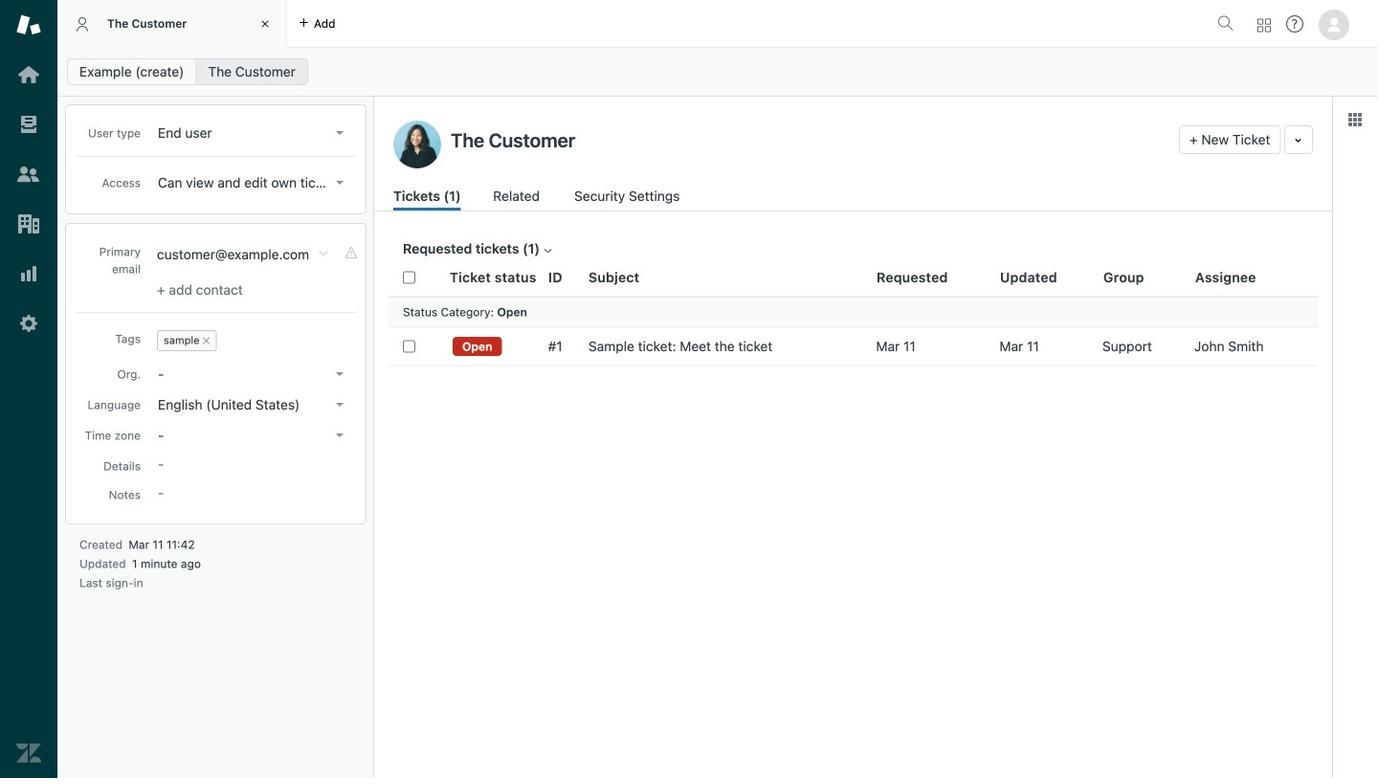 Task type: vqa. For each thing, say whether or not it's contained in the screenshot.
top (opens in a new tab) image
no



Task type: locate. For each thing, give the bounding box(es) containing it.
zendesk products image
[[1258, 19, 1271, 32]]

grid
[[374, 258, 1332, 778]]

Select All Tickets checkbox
[[403, 271, 415, 284]]

arrow down image
[[336, 131, 344, 135], [336, 403, 344, 407]]

tab
[[57, 0, 287, 48]]

1 arrow down image from the top
[[336, 181, 344, 185]]

None checkbox
[[403, 340, 415, 353]]

None text field
[[445, 125, 1172, 154]]

1 vertical spatial arrow down image
[[336, 372, 344, 376]]

2 vertical spatial arrow down image
[[336, 434, 344, 437]]

tabs tab list
[[57, 0, 1210, 48]]

0 vertical spatial arrow down image
[[336, 181, 344, 185]]

menu
[[153, 326, 350, 355]]

organizations image
[[16, 212, 41, 236]]

1 vertical spatial arrow down image
[[336, 403, 344, 407]]

3 arrow down image from the top
[[336, 434, 344, 437]]

zendesk image
[[16, 741, 41, 766]]

2 arrow down image from the top
[[336, 372, 344, 376]]

arrow down image
[[336, 181, 344, 185], [336, 372, 344, 376], [336, 434, 344, 437]]

0 vertical spatial arrow down image
[[336, 131, 344, 135]]



Task type: describe. For each thing, give the bounding box(es) containing it.
views image
[[16, 112, 41, 137]]

1 arrow down image from the top
[[336, 131, 344, 135]]

secondary element
[[57, 53, 1378, 91]]

get help image
[[1286, 15, 1304, 33]]

get started image
[[16, 62, 41, 87]]

close image
[[256, 14, 275, 34]]

reporting image
[[16, 261, 41, 286]]

main element
[[0, 0, 57, 778]]

apps image
[[1348, 112, 1363, 127]]

customers image
[[16, 162, 41, 187]]

zendesk support image
[[16, 12, 41, 37]]

admin image
[[16, 311, 41, 336]]

2 arrow down image from the top
[[336, 403, 344, 407]]



